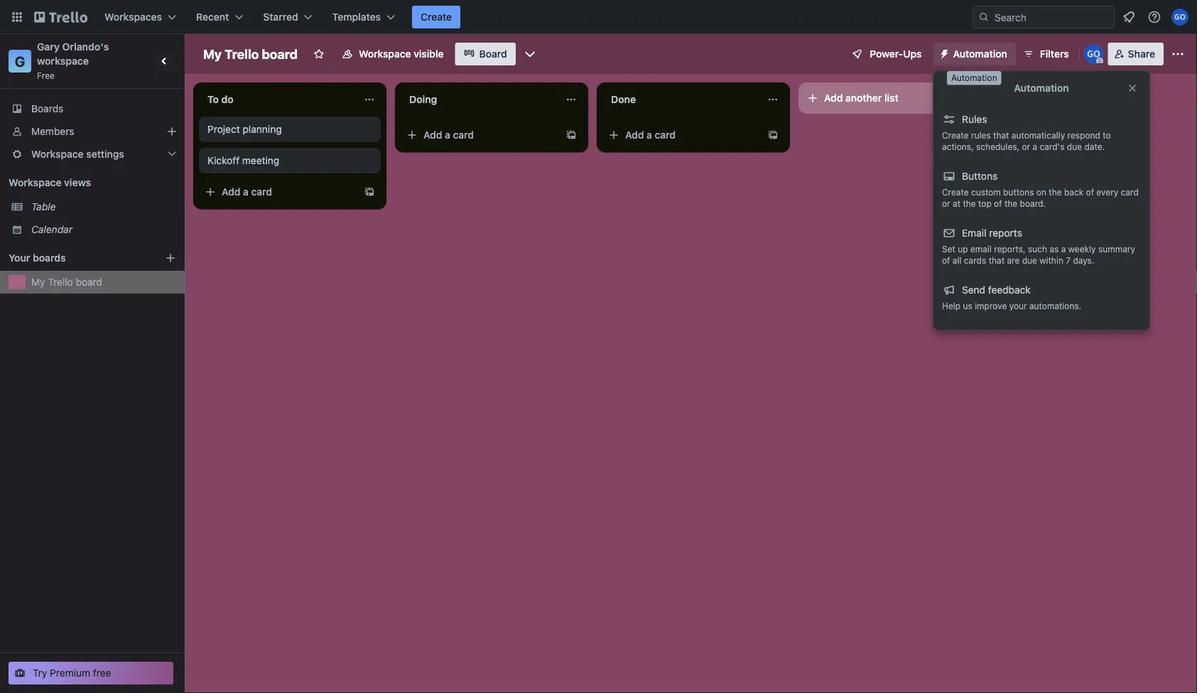 Task type: vqa. For each thing, say whether or not it's contained in the screenshot.
the right UPDATES
no



Task type: locate. For each thing, give the bounding box(es) containing it.
my trello board down starred
[[203, 46, 298, 61]]

workspace views
[[9, 177, 91, 188]]

2 horizontal spatial the
[[1049, 187, 1062, 197]]

create from template… image
[[566, 129, 577, 141], [768, 129, 779, 141], [364, 186, 375, 198]]

0 horizontal spatial of
[[943, 255, 951, 265]]

2 vertical spatial create
[[943, 187, 969, 197]]

create from template… image for doing
[[566, 129, 577, 141]]

workspace up table
[[9, 177, 62, 188]]

add a card for to do
[[222, 186, 272, 198]]

add down done
[[626, 129, 644, 141]]

automation
[[954, 48, 1008, 60], [952, 73, 998, 83], [1015, 82, 1070, 94]]

2 horizontal spatial add a card button
[[603, 124, 762, 146]]

of right back
[[1087, 187, 1095, 197]]

trello
[[225, 46, 259, 61], [48, 276, 73, 288]]

my trello board
[[203, 46, 298, 61], [31, 276, 102, 288]]

automation tooltip
[[948, 71, 1002, 85]]

actions,
[[943, 141, 974, 151]]

power-ups
[[870, 48, 922, 60]]

gary orlando (garyorlando) image inside primary element
[[1172, 9, 1189, 26]]

planning
[[243, 123, 282, 135]]

0 vertical spatial that
[[994, 130, 1010, 140]]

0 horizontal spatial my trello board
[[31, 276, 102, 288]]

2 vertical spatial workspace
[[9, 177, 62, 188]]

automation up the automation tooltip
[[954, 48, 1008, 60]]

workspace inside popup button
[[31, 148, 84, 160]]

of right top
[[995, 198, 1003, 208]]

workspace for workspace settings
[[31, 148, 84, 160]]

buttons
[[1004, 187, 1035, 197]]

table link
[[31, 200, 176, 214]]

cards
[[965, 255, 987, 265]]

0 vertical spatial of
[[1087, 187, 1095, 197]]

create
[[421, 11, 452, 23], [943, 130, 969, 140], [943, 187, 969, 197]]

filters
[[1041, 48, 1070, 60]]

0 vertical spatial gary orlando (garyorlando) image
[[1172, 9, 1189, 26]]

create up actions,
[[943, 130, 969, 140]]

of inside set up email reports, such as a weekly summary of all cards that are due within 7 days.
[[943, 255, 951, 265]]

add a card down doing
[[424, 129, 474, 141]]

create inside button
[[421, 11, 452, 23]]

create inside create custom buttons on the back of every card or at the top of the board.
[[943, 187, 969, 197]]

a for doing
[[445, 129, 451, 141]]

are
[[1008, 255, 1020, 265]]

kickoff meeting link
[[208, 154, 372, 168]]

custom
[[972, 187, 1001, 197]]

a inside create rules that automatically respond to actions, schedules, or a card's due date.
[[1033, 141, 1038, 151]]

0 vertical spatial due
[[1068, 141, 1083, 151]]

or left at
[[943, 198, 951, 208]]

0 vertical spatial or
[[1023, 141, 1031, 151]]

1 vertical spatial my trello board
[[31, 276, 102, 288]]

1 horizontal spatial trello
[[225, 46, 259, 61]]

add board image
[[165, 252, 176, 264]]

1 horizontal spatial due
[[1068, 141, 1083, 151]]

1 horizontal spatial my
[[203, 46, 222, 61]]

2 vertical spatial of
[[943, 255, 951, 265]]

7
[[1066, 255, 1071, 265]]

automation inside tooltip
[[952, 73, 998, 83]]

list
[[885, 92, 899, 104]]

the right on
[[1049, 187, 1062, 197]]

trello down boards
[[48, 276, 73, 288]]

workspace down templates dropdown button
[[359, 48, 411, 60]]

the right at
[[963, 198, 976, 208]]

recent
[[196, 11, 229, 23]]

2 horizontal spatial add a card
[[626, 129, 676, 141]]

add for doing
[[424, 129, 442, 141]]

due
[[1068, 141, 1083, 151], [1023, 255, 1038, 265]]

boards
[[31, 103, 64, 114]]

gary orlando's workspace free
[[37, 41, 111, 80]]

0 vertical spatial create
[[421, 11, 452, 23]]

that inside set up email reports, such as a weekly summary of all cards that are due within 7 days.
[[989, 255, 1005, 265]]

that inside create rules that automatically respond to actions, schedules, or a card's due date.
[[994, 130, 1010, 140]]

create button
[[412, 6, 461, 28]]

g link
[[9, 50, 31, 73]]

trello inside the board name text box
[[225, 46, 259, 61]]

a right as
[[1062, 244, 1067, 254]]

a down the kickoff meeting
[[243, 186, 249, 198]]

1 vertical spatial create
[[943, 130, 969, 140]]

within
[[1040, 255, 1064, 265]]

workspace
[[359, 48, 411, 60], [31, 148, 84, 160], [9, 177, 62, 188]]

free
[[37, 70, 55, 80]]

of
[[1087, 187, 1095, 197], [995, 198, 1003, 208], [943, 255, 951, 265]]

Done text field
[[603, 88, 759, 111]]

1 vertical spatial workspace
[[31, 148, 84, 160]]

try
[[33, 667, 47, 679]]

workspace down members
[[31, 148, 84, 160]]

1 horizontal spatial add a card button
[[401, 124, 560, 146]]

do
[[221, 93, 234, 105]]

due down respond
[[1068, 141, 1083, 151]]

add a card button
[[401, 124, 560, 146], [603, 124, 762, 146], [199, 181, 358, 203]]

workspace visible
[[359, 48, 444, 60]]

card down doing text field at the top of the page
[[453, 129, 474, 141]]

due inside set up email reports, such as a weekly summary of all cards that are due within 7 days.
[[1023, 255, 1038, 265]]

create inside create rules that automatically respond to actions, schedules, or a card's due date.
[[943, 130, 969, 140]]

a inside set up email reports, such as a weekly summary of all cards that are due within 7 days.
[[1062, 244, 1067, 254]]

gary orlando (garyorlando) image
[[1172, 9, 1189, 26], [1085, 44, 1104, 64]]

board.
[[1020, 198, 1046, 208]]

set up email reports, such as a weekly summary of all cards that are due within 7 days.
[[943, 244, 1136, 265]]

calendar link
[[31, 222, 176, 237]]

your
[[9, 252, 30, 264]]

0 vertical spatial trello
[[225, 46, 259, 61]]

0 horizontal spatial add a card button
[[199, 181, 358, 203]]

my
[[203, 46, 222, 61], [31, 276, 45, 288]]

1 horizontal spatial board
[[262, 46, 298, 61]]

boards link
[[0, 97, 185, 120]]

0 vertical spatial my
[[203, 46, 222, 61]]

free
[[93, 667, 111, 679]]

a down automatically
[[1033, 141, 1038, 151]]

to
[[1103, 130, 1111, 140]]

create up visible
[[421, 11, 452, 23]]

sm image
[[934, 43, 954, 63]]

or down automatically
[[1023, 141, 1031, 151]]

0 horizontal spatial gary orlando (garyorlando) image
[[1085, 44, 1104, 64]]

0 horizontal spatial add a card
[[222, 186, 272, 198]]

1 vertical spatial that
[[989, 255, 1005, 265]]

1 vertical spatial my
[[31, 276, 45, 288]]

card right every at top
[[1122, 187, 1139, 197]]

1 vertical spatial trello
[[48, 276, 73, 288]]

1 horizontal spatial my trello board
[[203, 46, 298, 61]]

due down the such
[[1023, 255, 1038, 265]]

board
[[480, 48, 507, 60]]

add down kickoff
[[222, 186, 241, 198]]

gary orlando (garyorlando) image right 'open information menu' image
[[1172, 9, 1189, 26]]

boards
[[33, 252, 66, 264]]

create up at
[[943, 187, 969, 197]]

the down buttons
[[1005, 198, 1018, 208]]

improve
[[975, 301, 1007, 311]]

1 horizontal spatial create from template… image
[[566, 129, 577, 141]]

create from template… image for done
[[768, 129, 779, 141]]

board link
[[455, 43, 516, 65]]

card down done 'text box'
[[655, 129, 676, 141]]

date.
[[1085, 141, 1105, 151]]

workspace
[[37, 55, 89, 67]]

close popover image
[[1127, 82, 1139, 94]]

0 horizontal spatial my
[[31, 276, 45, 288]]

feedback
[[989, 284, 1031, 296]]

power-ups button
[[842, 43, 931, 65]]

1 vertical spatial due
[[1023, 255, 1038, 265]]

my down "recent"
[[203, 46, 222, 61]]

a down doing text field at the top of the page
[[445, 129, 451, 141]]

add for done
[[626, 129, 644, 141]]

board down "your boards with 1 items" element
[[76, 276, 102, 288]]

my down your boards
[[31, 276, 45, 288]]

1 horizontal spatial or
[[1023, 141, 1031, 151]]

2 horizontal spatial create from template… image
[[768, 129, 779, 141]]

add a card button down done 'text box'
[[603, 124, 762, 146]]

a for done
[[647, 129, 652, 141]]

1 vertical spatial of
[[995, 198, 1003, 208]]

orlando's
[[62, 41, 109, 53]]

1 horizontal spatial add a card
[[424, 129, 474, 141]]

1 horizontal spatial gary orlando (garyorlando) image
[[1172, 9, 1189, 26]]

automation down automation button
[[952, 73, 998, 83]]

meeting
[[242, 155, 280, 166]]

templates
[[332, 11, 381, 23]]

star or unstar board image
[[313, 48, 325, 60]]

0 horizontal spatial the
[[963, 198, 976, 208]]

0 vertical spatial workspace
[[359, 48, 411, 60]]

send feedback
[[962, 284, 1031, 296]]

of left all
[[943, 255, 951, 265]]

workspace inside 'button'
[[359, 48, 411, 60]]

another
[[846, 92, 882, 104]]

add down doing
[[424, 129, 442, 141]]

my trello board inside the board name text box
[[203, 46, 298, 61]]

add a card down done
[[626, 129, 676, 141]]

add a card
[[424, 129, 474, 141], [626, 129, 676, 141], [222, 186, 272, 198]]

0 horizontal spatial due
[[1023, 255, 1038, 265]]

that
[[994, 130, 1010, 140], [989, 255, 1005, 265]]

my trello board down "your boards with 1 items" element
[[31, 276, 102, 288]]

that left "are"
[[989, 255, 1005, 265]]

gary orlando (garyorlando) image right filters
[[1085, 44, 1104, 64]]

0 horizontal spatial create from template… image
[[364, 186, 375, 198]]

trello down recent dropdown button at the top left
[[225, 46, 259, 61]]

starred
[[263, 11, 298, 23]]

add a card down the kickoff meeting
[[222, 186, 272, 198]]

a
[[445, 129, 451, 141], [647, 129, 652, 141], [1033, 141, 1038, 151], [243, 186, 249, 198], [1062, 244, 1067, 254]]

add a card button for to do
[[199, 181, 358, 203]]

card down meeting
[[251, 186, 272, 198]]

board down starred
[[262, 46, 298, 61]]

add another list button
[[799, 82, 992, 114]]

a down done 'text box'
[[647, 129, 652, 141]]

0 horizontal spatial or
[[943, 198, 951, 208]]

0 horizontal spatial board
[[76, 276, 102, 288]]

0 vertical spatial board
[[262, 46, 298, 61]]

1 vertical spatial or
[[943, 198, 951, 208]]

workspace navigation collapse icon image
[[155, 51, 175, 71]]

gary
[[37, 41, 60, 53]]

every
[[1097, 187, 1119, 197]]

that up schedules, in the right of the page
[[994, 130, 1010, 140]]

add a card button down kickoff meeting link
[[199, 181, 358, 203]]

0 vertical spatial my trello board
[[203, 46, 298, 61]]

add left the another in the right top of the page
[[825, 92, 843, 104]]

add a card for doing
[[424, 129, 474, 141]]

card for to do
[[251, 186, 272, 198]]

1 vertical spatial gary orlando (garyorlando) image
[[1085, 44, 1104, 64]]

add a card for done
[[626, 129, 676, 141]]

respond
[[1068, 130, 1101, 140]]

add a card button down doing text field at the top of the page
[[401, 124, 560, 146]]



Task type: describe. For each thing, give the bounding box(es) containing it.
set
[[943, 244, 956, 254]]

automation down filters button
[[1015, 82, 1070, 94]]

card inside create custom buttons on the back of every card or at the top of the board.
[[1122, 187, 1139, 197]]

templates button
[[324, 6, 404, 28]]

try premium free button
[[9, 662, 173, 685]]

rules
[[962, 113, 988, 125]]

us
[[964, 301, 973, 311]]

show menu image
[[1171, 47, 1186, 61]]

table
[[31, 201, 56, 213]]

automation button
[[934, 43, 1016, 65]]

or inside create custom buttons on the back of every card or at the top of the board.
[[943, 198, 951, 208]]

board inside text box
[[262, 46, 298, 61]]

create for create
[[421, 11, 452, 23]]

0 notifications image
[[1121, 9, 1138, 26]]

help
[[943, 301, 961, 311]]

automation inside button
[[954, 48, 1008, 60]]

all
[[953, 255, 962, 265]]

1 horizontal spatial of
[[995, 198, 1003, 208]]

email reports
[[962, 227, 1023, 239]]

create for create custom buttons on the back of every card or at the top of the board.
[[943, 187, 969, 197]]

days.
[[1074, 255, 1095, 265]]

ups
[[904, 48, 922, 60]]

email
[[971, 244, 992, 254]]

doing
[[409, 93, 437, 105]]

my trello board inside my trello board link
[[31, 276, 102, 288]]

project
[[208, 123, 240, 135]]

at
[[953, 198, 961, 208]]

card's
[[1040, 141, 1065, 151]]

members link
[[0, 120, 185, 143]]

kickoff meeting
[[208, 155, 280, 166]]

to
[[208, 93, 219, 105]]

this member is an admin of this board. image
[[1097, 58, 1104, 64]]

due inside create rules that automatically respond to actions, schedules, or a card's due date.
[[1068, 141, 1083, 151]]

0 horizontal spatial trello
[[48, 276, 73, 288]]

card for doing
[[453, 129, 474, 141]]

customize views image
[[523, 47, 537, 61]]

create from template… image for to do
[[364, 186, 375, 198]]

create for create rules that automatically respond to actions, schedules, or a card's due date.
[[943, 130, 969, 140]]

add a card button for done
[[603, 124, 762, 146]]

switch to… image
[[10, 10, 24, 24]]

project planning link
[[208, 122, 372, 136]]

workspace settings button
[[0, 143, 185, 166]]

my trello board link
[[31, 275, 176, 289]]

a for to do
[[243, 186, 249, 198]]

reports,
[[995, 244, 1026, 254]]

as
[[1050, 244, 1059, 254]]

reports
[[990, 227, 1023, 239]]

members
[[31, 125, 74, 137]]

workspace for workspace views
[[9, 177, 62, 188]]

premium
[[50, 667, 90, 679]]

top
[[979, 198, 992, 208]]

add another list
[[825, 92, 899, 104]]

share button
[[1109, 43, 1164, 65]]

search image
[[979, 11, 990, 23]]

recent button
[[188, 6, 252, 28]]

create custom buttons on the back of every card or at the top of the board.
[[943, 187, 1139, 208]]

back to home image
[[34, 6, 87, 28]]

card for done
[[655, 129, 676, 141]]

create rules that automatically respond to actions, schedules, or a card's due date.
[[943, 130, 1111, 151]]

views
[[64, 177, 91, 188]]

workspace settings
[[31, 148, 124, 160]]

email
[[962, 227, 987, 239]]

1 horizontal spatial the
[[1005, 198, 1018, 208]]

kickoff
[[208, 155, 240, 166]]

add a card button for doing
[[401, 124, 560, 146]]

g
[[15, 53, 25, 69]]

workspaces
[[104, 11, 162, 23]]

To do text field
[[199, 88, 355, 111]]

your boards with 1 items element
[[9, 250, 144, 267]]

open information menu image
[[1148, 10, 1162, 24]]

send
[[962, 284, 986, 296]]

your boards
[[9, 252, 66, 264]]

filters button
[[1019, 43, 1074, 65]]

workspaces button
[[96, 6, 185, 28]]

your
[[1010, 301, 1028, 311]]

visible
[[414, 48, 444, 60]]

or inside create rules that automatically respond to actions, schedules, or a card's due date.
[[1023, 141, 1031, 151]]

power-
[[870, 48, 904, 60]]

rules
[[972, 130, 991, 140]]

such
[[1029, 244, 1048, 254]]

gary orlando's workspace link
[[37, 41, 111, 67]]

my inside the board name text box
[[203, 46, 222, 61]]

workspace visible button
[[333, 43, 453, 65]]

1 vertical spatial board
[[76, 276, 102, 288]]

share
[[1129, 48, 1156, 60]]

schedules,
[[977, 141, 1020, 151]]

automations.
[[1030, 301, 1082, 311]]

summary
[[1099, 244, 1136, 254]]

up
[[958, 244, 969, 254]]

help us improve your automations.
[[943, 301, 1082, 311]]

primary element
[[0, 0, 1198, 34]]

on
[[1037, 187, 1047, 197]]

calendar
[[31, 224, 73, 235]]

Search field
[[990, 6, 1115, 28]]

project planning
[[208, 123, 282, 135]]

add inside button
[[825, 92, 843, 104]]

2 horizontal spatial of
[[1087, 187, 1095, 197]]

automatically
[[1012, 130, 1066, 140]]

Doing text field
[[401, 88, 557, 111]]

to do
[[208, 93, 234, 105]]

done
[[611, 93, 636, 105]]

back
[[1065, 187, 1084, 197]]

Board name text field
[[196, 43, 305, 65]]

try premium free
[[33, 667, 111, 679]]

workspace for workspace visible
[[359, 48, 411, 60]]

add for to do
[[222, 186, 241, 198]]



